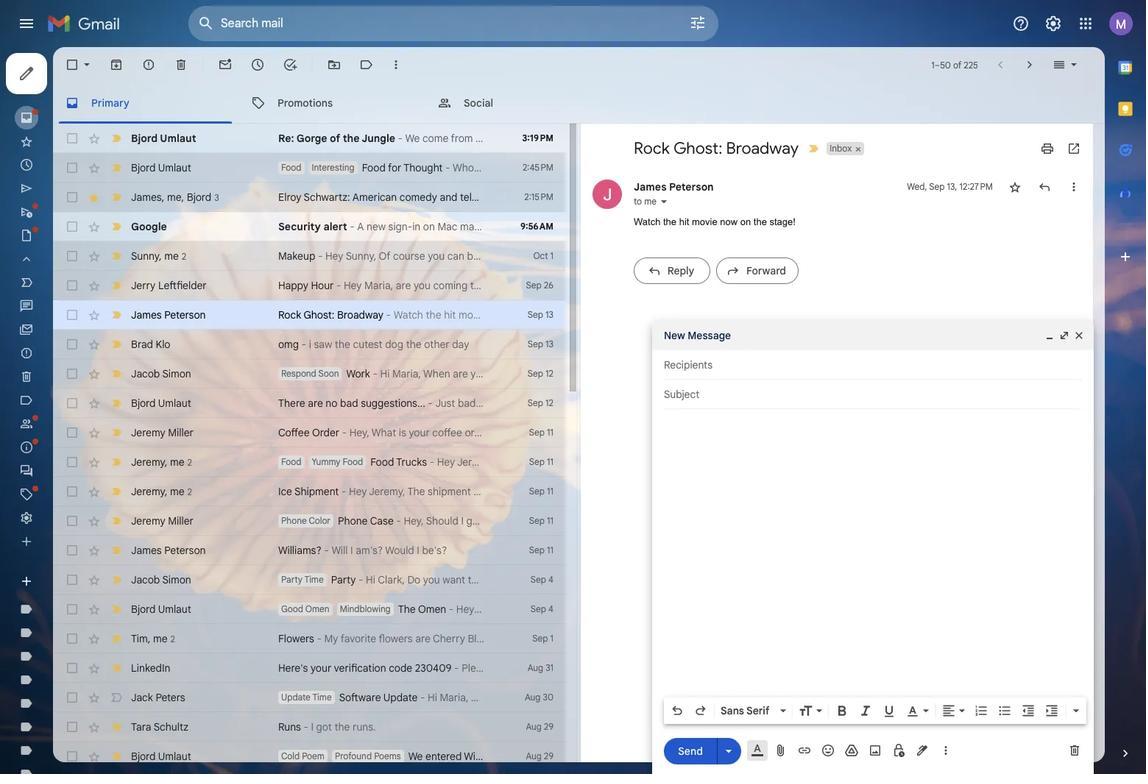 Task type: vqa. For each thing, say whether or not it's contained in the screenshot.
Barcelona on the top of the page
no



Task type: locate. For each thing, give the bounding box(es) containing it.
promotions tab
[[239, 82, 425, 124]]

elroy schwartz: american comedy and television writer. link
[[278, 190, 535, 205]]

Not starred checkbox
[[1008, 180, 1022, 194]]

1 jeremy miller from the top
[[131, 426, 193, 439]]

sep 12
[[528, 368, 554, 379], [528, 398, 554, 409]]

0 vertical spatial 1
[[931, 59, 935, 70]]

i right will
[[350, 544, 353, 557]]

hit down 'coming'
[[444, 308, 456, 322]]

aug right once
[[526, 751, 542, 762]]

umlaut for we entered winter once again
[[158, 750, 191, 763]]

0 horizontal spatial are
[[308, 397, 323, 410]]

suggestions...
[[361, 397, 425, 410]]

cold poem
[[281, 751, 325, 762]]

ice
[[278, 485, 292, 498]]

poem
[[302, 751, 325, 762]]

inbox
[[830, 143, 852, 154]]

0 horizontal spatial on
[[511, 308, 523, 322]]

williams? - will i am's? would i be's?
[[278, 544, 447, 557]]

2 29 from the top
[[544, 751, 554, 762]]

1 horizontal spatial hit
[[679, 216, 689, 227]]

phone left the "color"
[[281, 515, 307, 526]]

row down got
[[53, 742, 565, 771]]

4 sep 11 from the top
[[529, 515, 554, 526]]

jacob simon for party
[[131, 573, 191, 587]]

important according to google magic. switch for "row" containing google
[[109, 219, 124, 234]]

sep 11 for ice shipment -
[[529, 486, 554, 497]]

aug for software update
[[525, 692, 541, 703]]

2 4 from the top
[[548, 604, 554, 615]]

1 vertical spatial hit
[[444, 308, 456, 322]]

important according to google magic. switch for seventh "row" from the top
[[109, 308, 124, 322]]

james
[[634, 180, 667, 194], [131, 190, 162, 204], [131, 308, 162, 322], [131, 544, 162, 557]]

0 vertical spatial rock
[[634, 138, 670, 158]]

4 row from the top
[[53, 212, 565, 241]]

interesting
[[312, 162, 355, 173]]

bjord umlaut up "james , me , bjord 3"
[[131, 161, 191, 174]]

stage! down 26
[[544, 308, 572, 322]]

1 vertical spatial 13
[[546, 339, 554, 350]]

0 vertical spatial stage!
[[770, 216, 796, 227]]

1 up 31
[[550, 633, 554, 644]]

day
[[452, 338, 469, 351]]

row up respond
[[53, 330, 565, 359]]

0 vertical spatial jacob
[[131, 367, 160, 381]]

12 for bjord umlaut
[[545, 398, 554, 409]]

what
[[372, 426, 396, 439]]

11 for coffee order - hey, what is your coffee order? regards, jeremy
[[547, 427, 554, 438]]

1 horizontal spatial rock
[[634, 138, 670, 158]]

0 vertical spatial 29
[[544, 721, 554, 732]]

aug 30
[[525, 692, 554, 703]]

sep for "row" containing jerry leftfielder
[[526, 280, 542, 291]]

bjord umlaut down tara schultz
[[131, 750, 191, 763]]

the up forward link
[[754, 216, 767, 227]]

- left just
[[428, 397, 433, 410]]

0 horizontal spatial ghost:
[[304, 308, 334, 322]]

None checkbox
[[65, 190, 80, 205], [65, 661, 80, 676], [65, 690, 80, 705], [65, 749, 80, 764], [65, 190, 80, 205], [65, 661, 80, 676], [65, 690, 80, 705], [65, 749, 80, 764]]

0 horizontal spatial of
[[330, 132, 340, 145]]

row containing jerry leftfielder
[[53, 271, 565, 300]]

omen right the
[[418, 603, 446, 616]]

security
[[278, 220, 321, 233]]

for
[[388, 161, 401, 174]]

7 important according to google magic. switch from the top
[[109, 396, 124, 411]]

1 vertical spatial movie
[[459, 308, 486, 322]]

4
[[548, 574, 554, 585], [548, 604, 554, 615]]

of for the
[[330, 132, 340, 145]]

your
[[409, 426, 430, 439], [311, 662, 331, 675]]

rock up to me
[[634, 138, 670, 158]]

5 11 from the top
[[547, 545, 554, 556]]

0 vertical spatial jeremy , me 2
[[131, 455, 192, 469]]

row down makeup -
[[53, 271, 565, 300]]

29 for bjord umlaut
[[544, 751, 554, 762]]

22 row from the top
[[53, 742, 565, 771]]

0 vertical spatial sep 13
[[528, 309, 554, 320]]

stage!
[[770, 216, 796, 227], [544, 308, 572, 322]]

29 for tara schultz
[[544, 721, 554, 732]]

more send options image
[[721, 744, 736, 759]]

oct
[[533, 250, 548, 261]]

main menu image
[[18, 15, 35, 32]]

makeup
[[278, 250, 315, 263]]

time inside party time party - hi clark, do you want to come to our party?
[[304, 574, 324, 585]]

important according to google magic. switch for 11th "row" from the bottom
[[109, 455, 124, 470]]

12 row from the top
[[53, 448, 565, 477]]

Subject field
[[664, 387, 1082, 402]]

None search field
[[188, 6, 718, 41]]

party inside party time party - hi clark, do you want to come to our party?
[[281, 574, 302, 585]]

bjord umlaut up tim , me 2
[[131, 603, 191, 616]]

15 row from the top
[[53, 536, 565, 565]]

- right the shipment
[[341, 485, 346, 498]]

0 vertical spatial jacob simon
[[131, 367, 191, 381]]

movie
[[692, 216, 717, 227], [459, 308, 486, 322]]

row up i
[[53, 300, 572, 330]]

sep for 15th "row" from the top
[[529, 545, 545, 556]]

food
[[362, 161, 386, 174], [281, 162, 301, 173], [370, 456, 394, 469], [281, 456, 301, 467], [343, 456, 363, 467]]

2 aug 29 from the top
[[526, 751, 554, 762]]

2 happy from the left
[[482, 279, 512, 292]]

16 row from the top
[[53, 565, 569, 595]]

the right saw
[[335, 338, 350, 351]]

hit up reply
[[679, 216, 689, 227]]

sep 4 up sep 1
[[531, 604, 554, 615]]

31
[[546, 663, 554, 674]]

1 11 from the top
[[547, 427, 554, 438]]

, for "row" containing james
[[162, 190, 164, 204]]

8 important according to google magic. switch from the top
[[109, 425, 124, 440]]

jacob simon up tim , me 2
[[131, 573, 191, 587]]

bulleted list ‪(⌘⇧8)‬ image
[[997, 704, 1012, 718]]

0 vertical spatial ghost:
[[674, 138, 722, 158]]

row up security alert -
[[53, 183, 565, 212]]

0 vertical spatial peterson
[[669, 180, 714, 194]]

, for 11th "row" from the bottom
[[165, 455, 167, 469]]

insert emoji ‪(⌘⇧2)‬ image
[[821, 743, 835, 758]]

4 bjord umlaut from the top
[[131, 603, 191, 616]]

2 jacob from the top
[[131, 573, 160, 587]]

saw
[[314, 338, 332, 351]]

jeremy , me 2 for food trucks
[[131, 455, 192, 469]]

jacob down brad
[[131, 367, 160, 381]]

2 sep 11 from the top
[[529, 456, 554, 467]]

re: gorge of the jungle -
[[278, 132, 405, 145]]

1 vertical spatial rock
[[278, 308, 301, 322]]

bjord umlaut down klo
[[131, 397, 191, 410]]

2 inside tim , me 2
[[170, 633, 175, 644]]

2 horizontal spatial i
[[417, 544, 419, 557]]

1 vertical spatial miller
[[168, 515, 193, 528]]

5 bjord umlaut from the top
[[131, 750, 191, 763]]

0 horizontal spatial phone
[[281, 515, 307, 526]]

2 sep 12 from the top
[[528, 398, 554, 409]]

0 horizontal spatial hit
[[444, 308, 456, 322]]

row up the "color"
[[53, 477, 565, 506]]

important according to google magic. switch for tenth "row" from the bottom of the rock ghost: broadway main content
[[109, 484, 124, 499]]

1 vertical spatial broadway
[[337, 308, 384, 322]]

0 horizontal spatial broadway
[[337, 308, 384, 322]]

the down the show details image
[[663, 216, 677, 227]]

3 row from the top
[[53, 183, 565, 212]]

12 important according to google magic. switch from the top
[[109, 543, 124, 558]]

to right 'coming'
[[470, 279, 480, 292]]

4 down party?
[[548, 604, 554, 615]]

2 jeremy miller from the top
[[131, 515, 193, 528]]

2:15 pm
[[524, 191, 554, 202]]

bjord up "james , me , bjord 3"
[[131, 161, 156, 174]]

0 vertical spatial sep 12
[[528, 368, 554, 379]]

0 vertical spatial your
[[409, 426, 430, 439]]

me
[[167, 190, 181, 204], [644, 196, 657, 207], [164, 249, 179, 262], [170, 455, 184, 469], [170, 485, 184, 498], [153, 632, 167, 645]]

jeremy , me 2 for -
[[131, 485, 192, 498]]

4 right our on the left of the page
[[548, 574, 554, 585]]

search mail image
[[193, 10, 219, 37]]

,
[[162, 190, 164, 204], [181, 190, 184, 204], [159, 249, 162, 262], [165, 455, 167, 469], [165, 485, 167, 498], [148, 632, 150, 645]]

2 vertical spatial james peterson
[[131, 544, 206, 557]]

movie up day
[[459, 308, 486, 322]]

jacob
[[131, 367, 160, 381], [131, 573, 160, 587]]

peterson for rock ghost: broadway - watch the hit movie now on the stage!
[[164, 308, 206, 322]]

james peterson for williams? - will i am's? would i be's?
[[131, 544, 206, 557]]

gmail image
[[47, 9, 127, 38]]

12:27 pm
[[959, 181, 993, 192]]

insert photo image
[[868, 743, 883, 758]]

8 row from the top
[[53, 330, 565, 359]]

2 inside sunny , me 2
[[182, 251, 186, 262]]

11 important according to google magic. switch from the top
[[109, 514, 124, 529]]

26
[[544, 280, 554, 291]]

aug
[[528, 663, 543, 674], [525, 692, 541, 703], [526, 721, 542, 732], [526, 751, 542, 762]]

0 vertical spatial watch
[[634, 216, 661, 227]]

important according to google magic. switch for 15th "row" from the top
[[109, 543, 124, 558]]

jacob for party
[[131, 573, 160, 587]]

aug for -
[[528, 663, 543, 674]]

important according to google magic. switch for 14th "row" from the bottom
[[109, 367, 124, 381]]

0 vertical spatial jeremy miller
[[131, 426, 193, 439]]

2 12 from the top
[[545, 398, 554, 409]]

5 important according to google magic. switch from the top
[[109, 337, 124, 352]]

jacob simon down klo
[[131, 367, 191, 381]]

simon up tim , me 2
[[162, 573, 191, 587]]

- right thought
[[445, 161, 450, 174]]

row containing tara schultz
[[53, 713, 565, 742]]

umlaut up "james , me , bjord 3"
[[158, 161, 191, 174]]

the right got
[[335, 721, 350, 734]]

29
[[544, 721, 554, 732], [544, 751, 554, 762]]

aug left 30
[[525, 692, 541, 703]]

coffee
[[432, 426, 462, 439]]

2 vertical spatial peterson
[[164, 544, 206, 557]]

umlaut down "schultz"
[[158, 750, 191, 763]]

social
[[464, 96, 493, 109]]

0 horizontal spatial your
[[311, 662, 331, 675]]

dog
[[385, 338, 403, 351]]

2 miller from the top
[[168, 515, 193, 528]]

1 vertical spatial peterson
[[164, 308, 206, 322]]

sep for "row" containing tim
[[532, 633, 548, 644]]

umlaut down primary tab
[[160, 132, 196, 145]]

jack
[[131, 691, 153, 704]]

elroy
[[278, 191, 301, 204]]

1 vertical spatial time
[[312, 692, 332, 703]]

0 horizontal spatial rock
[[278, 308, 301, 322]]

are right "maria,"
[[396, 279, 411, 292]]

0 vertical spatial sep 4
[[531, 574, 554, 585]]

send button
[[664, 738, 717, 764]]

phone inside phone color phone case -
[[281, 515, 307, 526]]

1 vertical spatial 29
[[544, 751, 554, 762]]

1 vertical spatial james peterson
[[131, 308, 206, 322]]

rock for rock ghost: broadway - watch the hit movie now on the stage!
[[278, 308, 301, 322]]

1 horizontal spatial phone
[[338, 515, 368, 528]]

5 sep 11 from the top
[[529, 545, 554, 556]]

bjord umlaut for -
[[131, 132, 196, 145]]

1 vertical spatial jacob simon
[[131, 573, 191, 587]]

2 jacob simon from the top
[[131, 573, 191, 587]]

1 vertical spatial aug 29
[[526, 751, 554, 762]]

good
[[281, 604, 303, 615]]

advanced search options image
[[683, 8, 713, 38]]

would
[[385, 544, 414, 557]]

indent less ‪(⌘[)‬ image
[[1021, 704, 1036, 718]]

rock inside "row"
[[278, 308, 301, 322]]

time inside "update time software update -"
[[312, 692, 332, 703]]

simon down klo
[[162, 367, 191, 381]]

1 vertical spatial of
[[330, 132, 340, 145]]

toggle split pane mode image
[[1052, 57, 1067, 72]]

party time party - hi clark, do you want to come to our party?
[[281, 573, 569, 587]]

row
[[53, 124, 565, 153], [53, 153, 565, 183], [53, 183, 565, 212], [53, 212, 565, 241], [53, 241, 565, 271], [53, 271, 565, 300], [53, 300, 572, 330], [53, 330, 565, 359], [53, 359, 565, 389], [53, 389, 565, 418], [53, 418, 576, 448], [53, 448, 565, 477], [53, 477, 565, 506], [53, 506, 565, 536], [53, 536, 565, 565], [53, 565, 569, 595], [53, 595, 565, 624], [53, 624, 565, 654], [53, 654, 565, 683], [53, 683, 565, 713], [53, 713, 565, 742], [53, 742, 565, 771]]

tara
[[131, 721, 151, 734]]

bjord for we entered winter once again
[[131, 750, 156, 763]]

umlaut
[[160, 132, 196, 145], [158, 161, 191, 174], [158, 397, 191, 410], [158, 603, 191, 616], [158, 750, 191, 763]]

the up other
[[426, 308, 441, 322]]

1 left 50
[[931, 59, 935, 70]]

0 vertical spatial miller
[[168, 426, 193, 439]]

jacob for work
[[131, 367, 160, 381]]

13 important according to google magic. switch from the top
[[109, 573, 124, 587]]

2 vertical spatial 1
[[550, 633, 554, 644]]

delete image
[[174, 57, 188, 72]]

row up ice shipment -
[[53, 448, 565, 477]]

0 horizontal spatial now
[[489, 308, 508, 322]]

0 vertical spatial movie
[[692, 216, 717, 227]]

1 sep 12 from the top
[[528, 368, 554, 379]]

1 simon from the top
[[162, 367, 191, 381]]

6 row from the top
[[53, 271, 565, 300]]

1 vertical spatial 4
[[548, 604, 554, 615]]

older image
[[1022, 57, 1037, 72]]

1 sep 13 from the top
[[528, 309, 554, 320]]

now inside "row"
[[489, 308, 508, 322]]

19 row from the top
[[53, 654, 565, 683]]

row up poem at the bottom left
[[53, 713, 565, 742]]

here's your verification code 230409 -
[[278, 662, 462, 675]]

umlaut for -
[[160, 132, 196, 145]]

5 row from the top
[[53, 241, 565, 271]]

peterson for williams? - will i am's? would i be's?
[[164, 544, 206, 557]]

2
[[182, 251, 186, 262], [187, 457, 192, 468], [187, 486, 192, 497], [170, 633, 175, 644]]

row down i
[[53, 359, 565, 389]]

0 vertical spatial james peterson
[[634, 180, 714, 194]]

0 vertical spatial 12
[[545, 368, 554, 379]]

you left 'coming'
[[414, 279, 431, 292]]

0 vertical spatial 13
[[546, 309, 554, 320]]

navigation
[[0, 47, 177, 774]]

food down re:
[[281, 162, 301, 173]]

bad right just
[[458, 397, 476, 410]]

your right here's
[[311, 662, 331, 675]]

0 horizontal spatial update
[[281, 692, 311, 703]]

14 important according to google magic. switch from the top
[[109, 602, 124, 617]]

0 vertical spatial broadway
[[726, 138, 799, 158]]

1 vertical spatial stage!
[[544, 308, 572, 322]]

wed, sep 13, 12:27 pm
[[907, 181, 993, 192]]

2 for ice shipment -
[[187, 486, 192, 497]]

umlaut up tim , me 2
[[158, 603, 191, 616]]

0 horizontal spatial stage!
[[544, 308, 572, 322]]

1 vertical spatial you
[[423, 573, 440, 587]]

aug 29 for tara schultz
[[526, 721, 554, 732]]

1 horizontal spatial are
[[396, 279, 411, 292]]

to right want at the bottom left
[[468, 573, 477, 587]]

20 row from the top
[[53, 683, 565, 713]]

0 vertical spatial are
[[396, 279, 411, 292]]

1 13 from the top
[[546, 309, 554, 320]]

- right flowers
[[317, 632, 322, 646]]

jeremy miller
[[131, 426, 193, 439], [131, 515, 193, 528]]

rock up omg
[[278, 308, 301, 322]]

, for "row" containing tim
[[148, 632, 150, 645]]

1 vertical spatial simon
[[162, 573, 191, 587]]

0 horizontal spatial party
[[281, 574, 302, 585]]

1 12 from the top
[[545, 368, 554, 379]]

1 important according to google magic. switch from the top
[[109, 219, 124, 234]]

discard draft ‪(⌘⇧d)‬ image
[[1067, 743, 1082, 758]]

time up got
[[312, 692, 332, 703]]

bjord down tara
[[131, 750, 156, 763]]

phone left case on the left bottom
[[338, 515, 368, 528]]

we
[[408, 750, 423, 763]]

there
[[278, 397, 305, 410]]

1 jacob simon from the top
[[131, 367, 191, 381]]

- right 230409
[[454, 662, 459, 675]]

1 jeremy , me 2 from the top
[[131, 455, 192, 469]]

9 row from the top
[[53, 359, 565, 389]]

row down 'flowers -'
[[53, 654, 565, 683]]

party up good
[[281, 574, 302, 585]]

indent more ‪(⌘])‬ image
[[1045, 704, 1059, 718]]

13,
[[947, 181, 957, 192]]

- right work
[[373, 367, 378, 381]]

1 vertical spatial 12
[[545, 398, 554, 409]]

party left hi
[[331, 573, 356, 587]]

aug 29 for bjord umlaut
[[526, 751, 554, 762]]

support image
[[1012, 15, 1030, 32]]

2 important according to google magic. switch from the top
[[109, 249, 124, 264]]

row up got
[[53, 683, 565, 713]]

makeup -
[[278, 250, 325, 263]]

0 vertical spatial of
[[953, 59, 962, 70]]

row containing brad klo
[[53, 330, 565, 359]]

10 important according to google magic. switch from the top
[[109, 484, 124, 499]]

sep 4 right come
[[531, 574, 554, 585]]

row down promotions
[[53, 124, 565, 153]]

29 down 30
[[544, 721, 554, 732]]

1 aug 29 from the top
[[526, 721, 554, 732]]

tab list
[[1105, 47, 1146, 721], [53, 82, 1105, 124]]

2 simon from the top
[[162, 573, 191, 587]]

18 row from the top
[[53, 624, 565, 654]]

again
[[523, 750, 548, 763]]

move to image
[[327, 57, 342, 72]]

oct 1
[[533, 250, 554, 261]]

11 row from the top
[[53, 418, 576, 448]]

italic ‪(⌘i)‬ image
[[858, 704, 873, 718]]

alert
[[323, 220, 347, 233]]

1 horizontal spatial on
[[740, 216, 751, 227]]

1 vertical spatial on
[[511, 308, 523, 322]]

0 vertical spatial aug 29
[[526, 721, 554, 732]]

1 horizontal spatial bad
[[458, 397, 476, 410]]

happy left the hour?
[[482, 279, 512, 292]]

0 horizontal spatial omen
[[305, 604, 330, 615]]

2 bjord umlaut from the top
[[131, 161, 191, 174]]

pop out image
[[1059, 330, 1070, 342]]

3 sep 11 from the top
[[529, 486, 554, 497]]

of right 50
[[953, 59, 962, 70]]

toggle confidential mode image
[[891, 743, 906, 758]]

1 horizontal spatial ghost:
[[674, 138, 722, 158]]

flowers -
[[278, 632, 324, 646]]

-
[[398, 132, 403, 145], [445, 161, 450, 174], [350, 220, 355, 233], [318, 250, 323, 263], [336, 279, 341, 292], [386, 308, 391, 322], [302, 338, 306, 351], [373, 367, 378, 381], [428, 397, 433, 410], [342, 426, 347, 439], [430, 456, 434, 469], [341, 485, 346, 498], [396, 515, 401, 528], [324, 544, 329, 557], [358, 573, 363, 587], [449, 603, 454, 616], [317, 632, 322, 646], [454, 662, 459, 675], [420, 691, 425, 704], [304, 721, 308, 734]]

1 horizontal spatial happy
[[482, 279, 512, 292]]

17 row from the top
[[53, 595, 565, 624]]

broadway inside "row"
[[337, 308, 384, 322]]

2 jeremy , me 2 from the top
[[131, 485, 192, 498]]

21 row from the top
[[53, 713, 565, 742]]

- right alert
[[350, 220, 355, 233]]

10 row from the top
[[53, 389, 565, 418]]

1 vertical spatial now
[[489, 308, 508, 322]]

11 for williams? - will i am's? would i be's?
[[547, 545, 554, 556]]

row up makeup -
[[53, 212, 565, 241]]

respond soon work -
[[281, 367, 380, 381]]

1 bjord umlaut from the top
[[131, 132, 196, 145]]

0 horizontal spatial watch
[[394, 308, 423, 322]]

bjord umlaut for food for thought
[[131, 161, 191, 174]]

important according to google magic. switch
[[109, 219, 124, 234], [109, 249, 124, 264], [109, 278, 124, 293], [109, 308, 124, 322], [109, 337, 124, 352], [109, 367, 124, 381], [109, 396, 124, 411], [109, 425, 124, 440], [109, 455, 124, 470], [109, 484, 124, 499], [109, 514, 124, 529], [109, 543, 124, 558], [109, 573, 124, 587], [109, 602, 124, 617], [109, 632, 124, 646]]

movie inside "row"
[[459, 308, 486, 322]]

rock ghost: broadway
[[634, 138, 799, 158]]

important according to google magic. switch for 9th "row" from the bottom
[[109, 514, 124, 529]]

0 vertical spatial 4
[[548, 574, 554, 585]]

1 vertical spatial sep 4
[[531, 604, 554, 615]]

1 jacob from the top
[[131, 367, 160, 381]]

omen
[[418, 603, 446, 616], [305, 604, 330, 615]]

1 vertical spatial jacob
[[131, 573, 160, 587]]

bjord for the omen
[[131, 603, 156, 616]]

6 important according to google magic. switch from the top
[[109, 367, 124, 381]]

the right dog
[[406, 338, 422, 351]]

0 vertical spatial time
[[304, 574, 324, 585]]

2 11 from the top
[[547, 456, 554, 467]]

bjord down primary tab
[[131, 132, 158, 145]]

0 vertical spatial simon
[[162, 367, 191, 381]]

- up dog
[[386, 308, 391, 322]]

food trucks -
[[370, 456, 437, 469]]

you right do at the bottom left of page
[[423, 573, 440, 587]]

primary
[[91, 96, 129, 109]]

ghost: inside "row"
[[304, 308, 334, 322]]

row down respond
[[53, 389, 565, 418]]

0 horizontal spatial bad
[[340, 397, 358, 410]]

1 vertical spatial your
[[311, 662, 331, 675]]

numbered list ‪(⌘⇧7)‬ image
[[974, 704, 989, 718]]

row down the "color"
[[53, 536, 565, 565]]

bjord up tim
[[131, 603, 156, 616]]

respond
[[281, 368, 316, 379]]

jeremy
[[131, 426, 165, 439], [541, 426, 576, 439], [131, 455, 165, 469], [131, 485, 165, 498], [131, 515, 165, 528]]

1 horizontal spatial omen
[[418, 603, 446, 616]]

report spam image
[[141, 57, 156, 72]]

important according to google magic. switch for "row" containing brad klo
[[109, 337, 124, 352]]

insert signature image
[[915, 743, 930, 758]]

1 horizontal spatial broadway
[[726, 138, 799, 158]]

redo ‪(⌘y)‬ image
[[693, 704, 708, 718]]

simon for party
[[162, 573, 191, 587]]

1 4 from the top
[[548, 574, 554, 585]]

0 horizontal spatial happy
[[278, 279, 308, 292]]

bold ‪(⌘b)‬ image
[[835, 704, 849, 718]]

me for tenth "row" from the bottom of the rock ghost: broadway main content
[[170, 485, 184, 498]]

1 vertical spatial jeremy miller
[[131, 515, 193, 528]]

0 vertical spatial now
[[720, 216, 738, 227]]

13
[[546, 309, 554, 320], [546, 339, 554, 350]]

3 important according to google magic. switch from the top
[[109, 278, 124, 293]]

the left jungle
[[343, 132, 360, 145]]

to left the show details image
[[634, 196, 642, 207]]

important according to google magic. switch for "row" containing jerry leftfielder
[[109, 278, 124, 293]]

your right the is
[[409, 426, 430, 439]]

1 vertical spatial watch
[[394, 308, 423, 322]]

row up 'good omen'
[[53, 565, 569, 595]]

1 horizontal spatial party
[[331, 573, 356, 587]]

tab list up 3:19 pm
[[53, 82, 1105, 124]]

9 important according to google magic. switch from the top
[[109, 455, 124, 470]]

watch down happy hour - hey maria, are you coming to happy hour?
[[394, 308, 423, 322]]

29 right once
[[544, 751, 554, 762]]

1 29 from the top
[[544, 721, 554, 732]]

1 miller from the top
[[168, 426, 193, 439]]

1 horizontal spatial update
[[383, 691, 418, 704]]

regards,
[[498, 426, 539, 439]]

bad right "no"
[[340, 397, 358, 410]]

1 horizontal spatial now
[[720, 216, 738, 227]]

1 vertical spatial 1
[[550, 250, 554, 261]]

row down gorge
[[53, 153, 565, 183]]

1 vertical spatial sep 13
[[528, 339, 554, 350]]

4 important according to google magic. switch from the top
[[109, 308, 124, 322]]

None checkbox
[[65, 57, 80, 72], [65, 131, 80, 146], [65, 160, 80, 175], [65, 720, 80, 735], [65, 57, 80, 72], [65, 131, 80, 146], [65, 160, 80, 175], [65, 720, 80, 735]]

mindblowing
[[340, 604, 391, 615]]

verification
[[334, 662, 386, 675]]

sep inside cell
[[929, 181, 945, 192]]

of for 225
[[953, 59, 962, 70]]

0 horizontal spatial movie
[[459, 308, 486, 322]]

1 vertical spatial sep 12
[[528, 398, 554, 409]]

simon for work
[[162, 367, 191, 381]]

aug 29 right once
[[526, 751, 554, 762]]

sep 11 for williams? - will i am's? would i be's?
[[529, 545, 554, 556]]

14 row from the top
[[53, 506, 565, 536]]

time up 'good omen'
[[304, 574, 324, 585]]

bjord umlaut down primary tab
[[131, 132, 196, 145]]

peters
[[156, 691, 185, 704]]

1 sep 11 from the top
[[529, 427, 554, 438]]

phone
[[338, 515, 368, 528], [281, 515, 307, 526]]

1 happy from the left
[[278, 279, 308, 292]]

james peterson for rock ghost: broadway - watch the hit movie now on the stage!
[[131, 308, 206, 322]]

3 11 from the top
[[547, 486, 554, 497]]

omen for good
[[305, 604, 330, 615]]

ghost: for rock ghost: broadway - watch the hit movie now on the stage!
[[304, 308, 334, 322]]

15 important according to google magic. switch from the top
[[109, 632, 124, 646]]

flowers
[[278, 632, 314, 646]]

be's?
[[422, 544, 447, 557]]

happy left the "hour"
[[278, 279, 308, 292]]

on
[[740, 216, 751, 227], [511, 308, 523, 322]]

not starred image
[[1008, 180, 1022, 194]]

2 row from the top
[[53, 153, 565, 183]]



Task type: describe. For each thing, give the bounding box(es) containing it.
wed, sep 13, 12:27 pm cell
[[907, 180, 993, 194]]

want
[[443, 573, 465, 587]]

google
[[131, 220, 167, 233]]

got
[[316, 721, 332, 734]]

color
[[309, 515, 330, 526]]

1 horizontal spatial watch
[[634, 216, 661, 227]]

7 row from the top
[[53, 300, 572, 330]]

13 row from the top
[[53, 477, 565, 506]]

- down 230409
[[420, 691, 425, 704]]

ice shipment -
[[278, 485, 349, 498]]

tab list containing primary
[[53, 82, 1105, 124]]

omen for the
[[418, 603, 446, 616]]

30
[[543, 692, 554, 703]]

sep for seventh "row" from the bottom of the rock ghost: broadway main content
[[531, 574, 546, 585]]

1 horizontal spatial stage!
[[770, 216, 796, 227]]

sep 26
[[526, 280, 554, 291]]

show details image
[[660, 197, 668, 206]]

more options image
[[941, 743, 950, 758]]

food left for
[[362, 161, 386, 174]]

trucks
[[396, 456, 427, 469]]

update time software update -
[[281, 691, 428, 704]]

1 row from the top
[[53, 124, 565, 153]]

1 sep 4 from the top
[[531, 574, 554, 585]]

, for tenth "row" from the bottom of the rock ghost: broadway main content
[[165, 485, 167, 498]]

sep for "row" containing brad klo
[[528, 339, 543, 350]]

broadway for rock ghost: broadway
[[726, 138, 799, 158]]

food down coffee
[[281, 456, 301, 467]]

here's
[[278, 662, 308, 675]]

bjord down brad
[[131, 397, 156, 410]]

row containing tim
[[53, 624, 565, 654]]

schultz
[[154, 721, 189, 734]]

row containing sunny
[[53, 241, 565, 271]]

bjord for food for thought
[[131, 161, 156, 174]]

bjord umlaut for the omen
[[131, 603, 191, 616]]

0 vertical spatial hit
[[679, 216, 689, 227]]

me for 11th "row" from the bottom
[[170, 455, 184, 469]]

1 vertical spatial are
[[308, 397, 323, 410]]

important according to google magic. switch for "row" containing tim
[[109, 632, 124, 646]]

sep for 9th "row" from the bottom
[[529, 515, 545, 526]]

tim , me 2
[[131, 632, 175, 645]]

profound poems
[[335, 751, 401, 762]]

american
[[352, 191, 397, 204]]

0 horizontal spatial i
[[311, 721, 314, 734]]

will
[[332, 544, 348, 557]]

re:
[[278, 132, 294, 145]]

brad klo
[[131, 338, 170, 351]]

time for party
[[304, 574, 324, 585]]

serif
[[746, 704, 769, 718]]

sans serif
[[721, 704, 769, 718]]

order?
[[465, 426, 496, 439]]

new message dialog
[[652, 321, 1094, 774]]

software
[[339, 691, 381, 704]]

- left the 'hey,'
[[342, 426, 347, 439]]

2 for flowers -
[[170, 633, 175, 644]]

1 for makeup -
[[550, 250, 554, 261]]

entered
[[426, 750, 462, 763]]

elroy schwartz: american comedy and television writer.
[[278, 191, 535, 204]]

aug 31
[[528, 663, 554, 674]]

on inside "row"
[[511, 308, 523, 322]]

miller for 9th "row" from the bottom
[[168, 515, 193, 528]]

time for software
[[312, 692, 332, 703]]

cutest
[[353, 338, 383, 351]]

- right case on the left bottom
[[396, 515, 401, 528]]

Message Body text field
[[664, 417, 1082, 693]]

row containing james
[[53, 183, 565, 212]]

television
[[460, 191, 504, 204]]

225
[[964, 59, 978, 70]]

soon
[[318, 368, 339, 379]]

jerry
[[131, 279, 156, 292]]

row containing google
[[53, 212, 565, 241]]

work
[[346, 367, 370, 381]]

2 sep 4 from the top
[[531, 604, 554, 615]]

1 horizontal spatial i
[[350, 544, 353, 557]]

hit inside "row"
[[444, 308, 456, 322]]

our
[[521, 573, 536, 587]]

inbox button
[[827, 142, 853, 155]]

undo ‪(⌘z)‬ image
[[670, 704, 685, 718]]

2 sep 13 from the top
[[528, 339, 554, 350]]

jungle
[[362, 132, 395, 145]]

umlaut for food for thought
[[158, 161, 191, 174]]

important according to google magic. switch for seventh "row" from the bottom of the rock ghost: broadway main content
[[109, 573, 124, 587]]

bjord left the 3
[[187, 190, 211, 204]]

12 for jacob simon
[[545, 368, 554, 379]]

sep for 11th "row" from the bottom
[[529, 456, 545, 467]]

attach files image
[[774, 743, 788, 758]]

coming
[[433, 279, 468, 292]]

jeremy miller for 12th "row" from the bottom of the rock ghost: broadway main content
[[131, 426, 193, 439]]

sep for 10th "row"
[[528, 398, 543, 409]]

jacob simon for work
[[131, 367, 191, 381]]

party?
[[539, 573, 569, 587]]

snooze image
[[250, 57, 265, 72]]

4 11 from the top
[[547, 515, 554, 526]]

1 horizontal spatial movie
[[692, 216, 717, 227]]

- right makeup
[[318, 250, 323, 263]]

klo
[[156, 338, 170, 351]]

umlaut for the omen
[[158, 603, 191, 616]]

- right trucks
[[430, 456, 434, 469]]

aug up again
[[526, 721, 542, 732]]

the down the hour?
[[525, 308, 541, 322]]

sep 12 for umlaut
[[528, 398, 554, 409]]

- left i
[[302, 338, 306, 351]]

- left will
[[324, 544, 329, 557]]

sans serif option
[[718, 704, 777, 718]]

insert files using drive image
[[844, 743, 859, 758]]

ideas
[[478, 397, 503, 410]]

other
[[424, 338, 449, 351]]

rock for rock ghost: broadway
[[634, 138, 670, 158]]

writer.
[[507, 191, 535, 204]]

important according to google magic. switch for sixth "row" from the bottom
[[109, 602, 124, 617]]

brad
[[131, 338, 153, 351]]

cold
[[281, 751, 300, 762]]

1 bad from the left
[[340, 397, 358, 410]]

bjord for -
[[131, 132, 158, 145]]

insert link ‪(⌘k)‬ image
[[797, 743, 812, 758]]

food right the yummy
[[343, 456, 363, 467]]

bjord umlaut for we entered winter once again
[[131, 750, 191, 763]]

sep for tenth "row" from the bottom of the rock ghost: broadway main content
[[529, 486, 545, 497]]

settings image
[[1045, 15, 1062, 32]]

2 bad from the left
[[458, 397, 476, 410]]

update inside "update time software update -"
[[281, 692, 311, 703]]

we entered winter once again
[[408, 750, 548, 763]]

sep 11 for coffee order - hey, what is your coffee order? regards, jeremy
[[529, 427, 554, 438]]

hey
[[344, 279, 362, 292]]

shipment
[[294, 485, 339, 498]]

watch the hit movie now on the stage!
[[634, 216, 796, 227]]

broadway for rock ghost: broadway - watch the hit movie now on the stage!
[[337, 308, 384, 322]]

watch inside "row"
[[394, 308, 423, 322]]

more formatting options image
[[1069, 704, 1084, 718]]

profound
[[335, 751, 372, 762]]

just
[[435, 397, 455, 410]]

tab list right "close" 'icon' at the right top
[[1105, 47, 1146, 721]]

- down want at the bottom left
[[449, 603, 454, 616]]

yummy
[[312, 456, 340, 467]]

me for "row" containing james
[[167, 190, 181, 204]]

- right jungle
[[398, 132, 403, 145]]

jeremy miller for 9th "row" from the bottom
[[131, 515, 193, 528]]

2 for makeup -
[[182, 251, 186, 262]]

sep for 12th "row" from the bottom of the rock ghost: broadway main content
[[529, 427, 545, 438]]

row containing linkedin
[[53, 654, 565, 683]]

more image
[[389, 57, 403, 72]]

important according to google magic. switch for "row" containing sunny
[[109, 249, 124, 264]]

comedy
[[400, 191, 437, 204]]

add to tasks image
[[283, 57, 297, 72]]

to left our on the left of the page
[[509, 573, 518, 587]]

sans
[[721, 704, 744, 718]]

minimize image
[[1044, 330, 1056, 342]]

archive image
[[109, 57, 124, 72]]

tim
[[131, 632, 148, 645]]

3:19 pm
[[522, 133, 554, 144]]

coffee order - hey, what is your coffee order? regards, jeremy
[[278, 426, 576, 439]]

2 13 from the top
[[546, 339, 554, 350]]

runs.
[[353, 721, 376, 734]]

- left hi
[[358, 573, 363, 587]]

there are no bad suggestions... - just bad ideas
[[278, 397, 503, 410]]

social tab
[[425, 82, 611, 124]]

underline ‪(⌘u)‬ image
[[882, 704, 897, 719]]

3
[[214, 192, 219, 203]]

umlaut down klo
[[158, 397, 191, 410]]

Search mail text field
[[221, 16, 648, 31]]

sep for 14th "row" from the bottom
[[528, 368, 543, 379]]

rock ghost: broadway main content
[[53, 47, 1105, 774]]

winter
[[464, 750, 494, 763]]

sep 12 for simon
[[528, 368, 554, 379]]

me for "row" containing tim
[[153, 632, 167, 645]]

sunny
[[131, 249, 159, 262]]

tara schultz
[[131, 721, 189, 734]]

11 for ice shipment -
[[547, 486, 554, 497]]

1 for flowers -
[[550, 633, 554, 644]]

poems
[[374, 751, 401, 762]]

reply
[[667, 264, 694, 277]]

order
[[312, 426, 339, 439]]

omg - i saw the cutest dog the other day
[[278, 338, 469, 351]]

, for "row" containing sunny
[[159, 249, 162, 262]]

- right runs at the left of page
[[304, 721, 308, 734]]

code
[[389, 662, 412, 675]]

0 vertical spatial you
[[414, 279, 431, 292]]

- left hey
[[336, 279, 341, 292]]

new
[[664, 329, 685, 342]]

miller for 12th "row" from the bottom of the rock ghost: broadway main content
[[168, 426, 193, 439]]

me for "row" containing sunny
[[164, 249, 179, 262]]

important according to google magic. switch for 10th "row"
[[109, 396, 124, 411]]

forward
[[746, 264, 786, 277]]

labels image
[[359, 57, 374, 72]]

schwartz:
[[304, 191, 350, 204]]

clark,
[[378, 573, 405, 587]]

ghost: for rock ghost: broadway
[[674, 138, 722, 158]]

leftfielder
[[158, 279, 207, 292]]

case
[[370, 515, 394, 528]]

close image
[[1073, 330, 1085, 342]]

formatting options toolbar
[[664, 698, 1087, 724]]

row containing jack peters
[[53, 683, 565, 713]]

aug for we entered winter once again
[[526, 751, 542, 762]]

important according to google magic. switch for 12th "row" from the bottom of the rock ghost: broadway main content
[[109, 425, 124, 440]]

food left trucks
[[370, 456, 394, 469]]

primary tab
[[53, 82, 238, 124]]

and
[[440, 191, 457, 204]]

happy hour - hey maria, are you coming to happy hour?
[[278, 279, 543, 292]]

0 vertical spatial on
[[740, 216, 751, 227]]

is
[[399, 426, 406, 439]]

stage! inside "row"
[[544, 308, 572, 322]]

1 horizontal spatial your
[[409, 426, 430, 439]]

send
[[678, 745, 703, 758]]

wed,
[[907, 181, 927, 192]]

3 bjord umlaut from the top
[[131, 397, 191, 410]]

2:45 pm
[[523, 162, 554, 173]]

security alert -
[[278, 220, 357, 233]]



